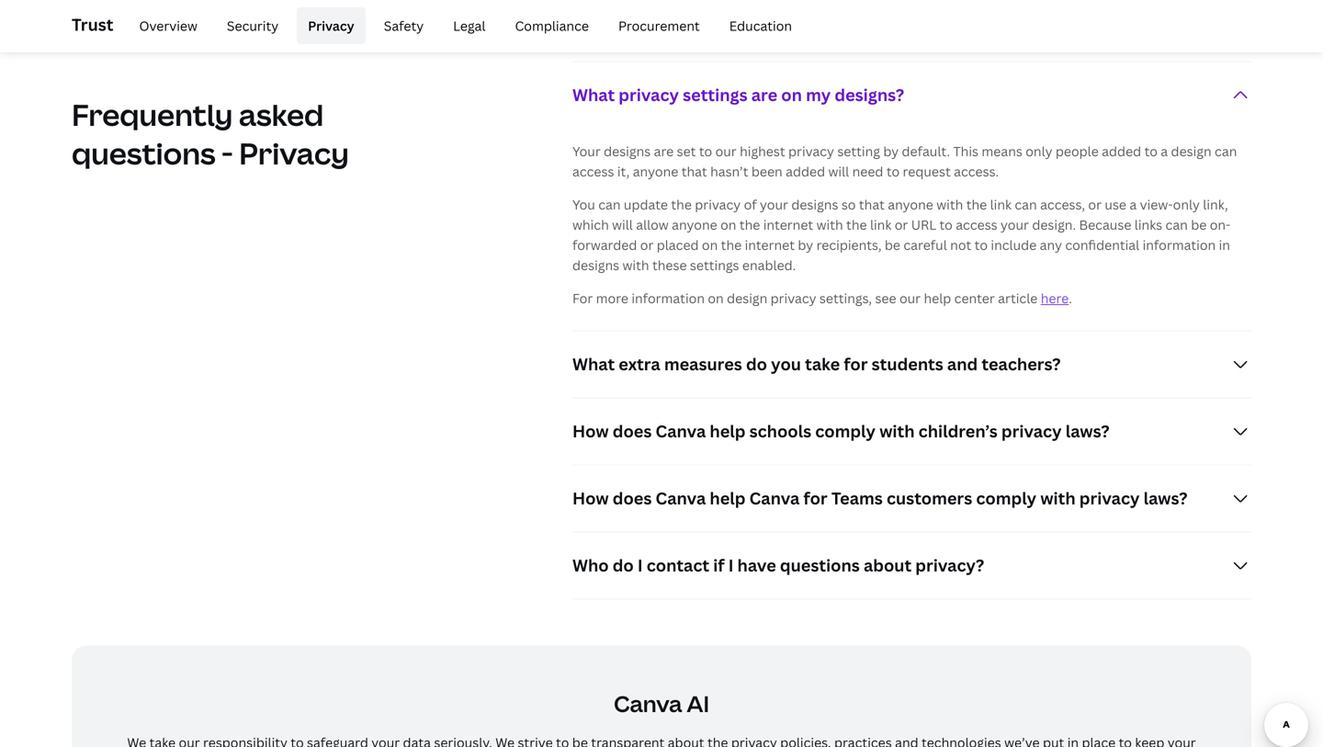 Task type: vqa. For each thing, say whether or not it's contained in the screenshot.
How corresponding to How does Canva help Canva for Teams customers comply with privacy laws?
yes



Task type: describe. For each thing, give the bounding box(es) containing it.
how for how does canva help schools comply with children's privacy laws?
[[572, 420, 609, 442]]

what privacy settings are on my designs? button
[[572, 62, 1251, 128]]

.
[[1069, 289, 1072, 307]]

recipients,
[[816, 236, 882, 253]]

teachers?
[[982, 353, 1061, 375]]

does for how does canva help schools comply with children's privacy laws?
[[613, 420, 652, 442]]

ai
[[687, 689, 709, 718]]

because
[[1079, 216, 1131, 233]]

careful
[[904, 236, 947, 253]]

highest
[[740, 142, 785, 160]]

safety link
[[373, 7, 435, 44]]

asked
[[239, 95, 324, 135]]

you
[[572, 196, 595, 213]]

0 horizontal spatial or
[[640, 236, 654, 253]]

settings inside you can update the privacy of your designs so that anyone with the link can access, or use a view-only link, which will allow anyone on the internet with the link or url to access your design. because links can be on- forwarded or placed on the internet by recipients, be careful not to include any confidential information in designs with these settings enabled.
[[690, 256, 739, 274]]

1 horizontal spatial or
[[895, 216, 908, 233]]

canva up contact
[[656, 487, 706, 509]]

privacy inside you can update the privacy of your designs so that anyone with the link can access, or use a view-only link, which will allow anyone on the internet with the link or url to access your design. because links can be on- forwarded or placed on the internet by recipients, be careful not to include any confidential information in designs with these settings enabled.
[[695, 196, 741, 213]]

teams
[[831, 487, 883, 509]]

schools
[[749, 420, 811, 442]]

allow
[[636, 216, 669, 233]]

take
[[805, 353, 840, 375]]

by inside your designs are set to our highest privacy setting by default. this means only people added to a design can access it, anyone that hasn't been added will need to request access.
[[883, 142, 899, 160]]

for
[[572, 289, 593, 307]]

1 vertical spatial anyone
[[888, 196, 933, 213]]

1 vertical spatial do
[[613, 554, 634, 576]]

can right links
[[1166, 216, 1188, 233]]

0 horizontal spatial laws?
[[1066, 420, 1110, 442]]

people
[[1056, 142, 1099, 160]]

2 vertical spatial designs
[[572, 256, 619, 274]]

1 horizontal spatial our
[[900, 289, 921, 307]]

security link
[[216, 7, 290, 44]]

0 horizontal spatial information
[[632, 289, 705, 307]]

what extra measures do you take for students and teachers? button
[[572, 331, 1251, 397]]

it,
[[617, 163, 630, 180]]

who
[[572, 554, 609, 576]]

1 vertical spatial your
[[1001, 216, 1029, 233]]

on down hasn't
[[720, 216, 736, 233]]

a inside your designs are set to our highest privacy setting by default. this means only people added to a design can access it, anyone that hasn't been added will need to request access.
[[1161, 142, 1168, 160]]

compliance link
[[504, 7, 600, 44]]

design.
[[1032, 216, 1076, 233]]

1 vertical spatial designs
[[791, 196, 838, 213]]

use
[[1105, 196, 1127, 213]]

0 horizontal spatial for
[[804, 487, 828, 509]]

placed
[[657, 236, 699, 253]]

1 vertical spatial internet
[[745, 236, 795, 253]]

-
[[222, 133, 233, 173]]

more
[[596, 289, 628, 307]]

set
[[677, 142, 696, 160]]

access,
[[1040, 196, 1085, 213]]

0 vertical spatial help
[[924, 289, 951, 307]]

request
[[903, 163, 951, 180]]

my
[[806, 83, 831, 106]]

settings inside dropdown button
[[683, 83, 748, 106]]

will inside you can update the privacy of your designs so that anyone with the link can access, or use a view-only link, which will allow anyone on the internet with the link or url to access your design. because links can be on- forwarded or placed on the internet by recipients, be careful not to include any confidential information in designs with these settings enabled.
[[612, 216, 633, 233]]

privacy link
[[297, 7, 365, 44]]

how does canva help schools comply with children's privacy laws? button
[[572, 398, 1251, 464]]

canva inside how does canva help schools comply with children's privacy laws? dropdown button
[[656, 420, 706, 442]]

article
[[998, 289, 1038, 307]]

the down access.
[[966, 196, 987, 213]]

1 i from the left
[[638, 554, 643, 576]]

which
[[572, 216, 609, 233]]

information inside you can update the privacy of your designs so that anyone with the link can access, or use a view-only link, which will allow anyone on the internet with the link or url to access your design. because links can be on- forwarded or placed on the internet by recipients, be careful not to include any confidential information in designs with these settings enabled.
[[1143, 236, 1216, 253]]

1 vertical spatial be
[[885, 236, 900, 253]]

security
[[227, 17, 279, 34]]

trust
[[72, 13, 113, 36]]

0 horizontal spatial link
[[870, 216, 892, 233]]

0 vertical spatial your
[[760, 196, 788, 213]]

who do i contact if i have questions about privacy? button
[[572, 532, 1251, 599]]

a inside you can update the privacy of your designs so that anyone with the link can access, or use a view-only link, which will allow anyone on the internet with the link or url to access your design. because links can be on- forwarded or placed on the internet by recipients, be careful not to include any confidential information in designs with these settings enabled.
[[1130, 196, 1137, 213]]

canva left the ai
[[614, 689, 682, 718]]

any
[[1040, 236, 1062, 253]]

hasn't
[[710, 163, 748, 180]]

legal link
[[442, 7, 497, 44]]

menu bar containing overview
[[121, 7, 803, 44]]

enabled.
[[742, 256, 796, 274]]

by inside you can update the privacy of your designs so that anyone with the link can access, or use a view-only link, which will allow anyone on the internet with the link or url to access your design. because links can be on- forwarded or placed on the internet by recipients, be careful not to include any confidential information in designs with these settings enabled.
[[798, 236, 813, 253]]

frequently
[[72, 95, 233, 135]]

for more information on design privacy settings, see our help center article here .
[[572, 289, 1072, 307]]

comply inside "how does canva help canva for teams customers comply with privacy laws?" dropdown button
[[976, 487, 1037, 509]]

1 horizontal spatial added
[[1102, 142, 1141, 160]]

the down of
[[740, 216, 760, 233]]

children's
[[919, 420, 998, 442]]

procurement link
[[607, 7, 711, 44]]

so
[[842, 196, 856, 213]]

not
[[950, 236, 971, 253]]

these
[[652, 256, 687, 274]]

url
[[911, 216, 936, 233]]

means
[[982, 142, 1023, 160]]

0 vertical spatial link
[[990, 196, 1012, 213]]

and
[[947, 353, 978, 375]]

designs inside your designs are set to our highest privacy setting by default. this means only people added to a design can access it, anyone that hasn't been added will need to request access.
[[604, 142, 651, 160]]

include
[[991, 236, 1037, 253]]

questions inside who do i contact if i have questions about privacy? dropdown button
[[780, 554, 860, 576]]

about
[[864, 554, 912, 576]]

with inside "how does canva help canva for teams customers comply with privacy laws?" dropdown button
[[1040, 487, 1076, 509]]

who do i contact if i have questions about privacy?
[[572, 554, 984, 576]]

frequently asked questions - privacy
[[72, 95, 349, 173]]

confidential
[[1065, 236, 1140, 253]]

education
[[729, 17, 792, 34]]

what for what extra measures do you take for students and teachers?
[[572, 353, 615, 375]]

legal
[[453, 17, 486, 34]]

access.
[[954, 163, 999, 180]]

overview link
[[128, 7, 209, 44]]

what extra measures do you take for students and teachers?
[[572, 353, 1061, 375]]

to right need
[[887, 163, 900, 180]]

privacy inside dropdown button
[[619, 83, 679, 106]]

safety
[[384, 17, 424, 34]]

how does canva help canva for teams customers comply with privacy laws?
[[572, 487, 1188, 509]]

if
[[713, 554, 725, 576]]

forwarded
[[572, 236, 637, 253]]

students
[[872, 353, 943, 375]]

privacy?
[[915, 554, 984, 576]]

1 horizontal spatial do
[[746, 353, 767, 375]]

1 vertical spatial laws?
[[1144, 487, 1188, 509]]



Task type: locate. For each thing, give the bounding box(es) containing it.
design down the enabled.
[[727, 289, 767, 307]]

privacy inside 'menu bar'
[[308, 17, 354, 34]]

comply inside how does canva help schools comply with children's privacy laws? dropdown button
[[815, 420, 876, 442]]

be left careful
[[885, 236, 900, 253]]

by up need
[[883, 142, 899, 160]]

extra
[[619, 353, 660, 375]]

0 horizontal spatial only
[[1026, 142, 1053, 160]]

2 how from the top
[[572, 487, 609, 509]]

1 vertical spatial a
[[1130, 196, 1137, 213]]

with
[[937, 196, 963, 213], [816, 216, 843, 233], [623, 256, 649, 274], [880, 420, 915, 442], [1040, 487, 1076, 509]]

2 vertical spatial or
[[640, 236, 654, 253]]

education link
[[718, 7, 803, 44]]

settings
[[683, 83, 748, 106], [690, 256, 739, 274]]

the
[[671, 196, 692, 213], [966, 196, 987, 213], [740, 216, 760, 233], [846, 216, 867, 233], [721, 236, 742, 253]]

can inside your designs are set to our highest privacy setting by default. this means only people added to a design can access it, anyone that hasn't been added will need to request access.
[[1215, 142, 1237, 160]]

are inside dropdown button
[[751, 83, 777, 106]]

1 vertical spatial information
[[632, 289, 705, 307]]

are left the set
[[654, 142, 674, 160]]

your right of
[[760, 196, 788, 213]]

what privacy settings are on my designs?
[[572, 83, 904, 106]]

that inside you can update the privacy of your designs so that anyone with the link can access, or use a view-only link, which will allow anyone on the internet with the link or url to access your design. because links can be on- forwarded or placed on the internet by recipients, be careful not to include any confidential information in designs with these settings enabled.
[[859, 196, 885, 213]]

0 vertical spatial access
[[572, 163, 614, 180]]

for right take
[[844, 353, 868, 375]]

setting
[[837, 142, 880, 160]]

contact
[[647, 554, 709, 576]]

your up the include
[[1001, 216, 1029, 233]]

0 vertical spatial for
[[844, 353, 868, 375]]

information
[[1143, 236, 1216, 253], [632, 289, 705, 307]]

be left on-
[[1191, 216, 1207, 233]]

do
[[746, 353, 767, 375], [613, 554, 634, 576]]

what
[[572, 83, 615, 106], [572, 353, 615, 375]]

our up hasn't
[[715, 142, 737, 160]]

0 horizontal spatial questions
[[72, 133, 216, 173]]

will up the 'forwarded'
[[612, 216, 633, 233]]

to right url on the right of the page
[[939, 216, 953, 233]]

will
[[828, 163, 849, 180], [612, 216, 633, 233]]

0 horizontal spatial a
[[1130, 196, 1137, 213]]

will down setting
[[828, 163, 849, 180]]

only inside your designs are set to our highest privacy setting by default. this means only people added to a design can access it, anyone that hasn't been added will need to request access.
[[1026, 142, 1053, 160]]

0 vertical spatial comply
[[815, 420, 876, 442]]

1 vertical spatial or
[[895, 216, 908, 233]]

0 vertical spatial design
[[1171, 142, 1212, 160]]

what up your at the left of page
[[572, 83, 615, 106]]

measures
[[664, 353, 742, 375]]

see
[[875, 289, 896, 307]]

1 horizontal spatial that
[[859, 196, 885, 213]]

0 horizontal spatial that
[[682, 163, 707, 180]]

1 horizontal spatial access
[[956, 216, 998, 233]]

with inside how does canva help schools comply with children's privacy laws? dropdown button
[[880, 420, 915, 442]]

this
[[953, 142, 979, 160]]

0 horizontal spatial be
[[885, 236, 900, 253]]

added right been
[[786, 163, 825, 180]]

design up link,
[[1171, 142, 1212, 160]]

0 vertical spatial are
[[751, 83, 777, 106]]

1 vertical spatial settings
[[690, 256, 739, 274]]

1 horizontal spatial laws?
[[1144, 487, 1188, 509]]

by
[[883, 142, 899, 160], [798, 236, 813, 253]]

0 vertical spatial that
[[682, 163, 707, 180]]

questions right have
[[780, 554, 860, 576]]

how does canva help canva for teams customers comply with privacy laws? button
[[572, 465, 1251, 531]]

our inside your designs are set to our highest privacy setting by default. this means only people added to a design can access it, anyone that hasn't been added will need to request access.
[[715, 142, 737, 160]]

0 horizontal spatial comply
[[815, 420, 876, 442]]

canva
[[656, 420, 706, 442], [656, 487, 706, 509], [749, 487, 800, 509], [614, 689, 682, 718]]

a up view-
[[1161, 142, 1168, 160]]

anyone
[[633, 163, 678, 180], [888, 196, 933, 213], [672, 216, 717, 233]]

1 horizontal spatial i
[[728, 554, 734, 576]]

1 does from the top
[[613, 420, 652, 442]]

1 how from the top
[[572, 420, 609, 442]]

what inside the what privacy settings are on my designs? dropdown button
[[572, 83, 615, 106]]

here link
[[1041, 289, 1069, 307]]

1 vertical spatial comply
[[976, 487, 1037, 509]]

help left schools
[[710, 420, 746, 442]]

does up contact
[[613, 487, 652, 509]]

center
[[954, 289, 995, 307]]

what for what privacy settings are on my designs?
[[572, 83, 615, 106]]

in
[[1219, 236, 1230, 253]]

0 horizontal spatial added
[[786, 163, 825, 180]]

can right you
[[598, 196, 621, 213]]

what left 'extra'
[[572, 353, 615, 375]]

1 vertical spatial privacy
[[239, 133, 349, 173]]

need
[[852, 163, 883, 180]]

have
[[737, 554, 776, 576]]

here
[[1041, 289, 1069, 307]]

anyone up url on the right of the page
[[888, 196, 933, 213]]

what inside what extra measures do you take for students and teachers? dropdown button
[[572, 353, 615, 375]]

privacy inside frequently asked questions - privacy
[[239, 133, 349, 173]]

1 vertical spatial help
[[710, 420, 746, 442]]

for
[[844, 353, 868, 375], [804, 487, 828, 509]]

help for comply
[[710, 420, 746, 442]]

your
[[760, 196, 788, 213], [1001, 216, 1029, 233]]

access inside you can update the privacy of your designs so that anyone with the link can access, or use a view-only link, which will allow anyone on the internet with the link or url to access your design. because links can be on- forwarded or placed on the internet by recipients, be careful not to include any confidential information in designs with these settings enabled.
[[956, 216, 998, 233]]

designs
[[604, 142, 651, 160], [791, 196, 838, 213], [572, 256, 619, 274]]

compliance
[[515, 17, 589, 34]]

the up recipients,
[[846, 216, 867, 233]]

1 vertical spatial what
[[572, 353, 615, 375]]

access up not
[[956, 216, 998, 233]]

only inside you can update the privacy of your designs so that anyone with the link can access, or use a view-only link, which will allow anyone on the internet with the link or url to access your design. because links can be on- forwarded or placed on the internet by recipients, be careful not to include any confidential information in designs with these settings enabled.
[[1173, 196, 1200, 213]]

1 horizontal spatial link
[[990, 196, 1012, 213]]

1 vertical spatial that
[[859, 196, 885, 213]]

1 vertical spatial our
[[900, 289, 921, 307]]

designs left 'so'
[[791, 196, 838, 213]]

0 horizontal spatial your
[[760, 196, 788, 213]]

0 vertical spatial a
[[1161, 142, 1168, 160]]

the right update
[[671, 196, 692, 213]]

questions
[[72, 133, 216, 173], [780, 554, 860, 576]]

our right see at the right top of page
[[900, 289, 921, 307]]

menu bar
[[121, 7, 803, 44]]

privacy inside your designs are set to our highest privacy setting by default. this means only people added to a design can access it, anyone that hasn't been added will need to request access.
[[788, 142, 834, 160]]

privacy right -
[[239, 133, 349, 173]]

0 horizontal spatial i
[[638, 554, 643, 576]]

how for how does canva help canva for teams customers comply with privacy laws?
[[572, 487, 609, 509]]

been
[[752, 163, 783, 180]]

0 vertical spatial added
[[1102, 142, 1141, 160]]

view-
[[1140, 196, 1173, 213]]

comply right customers
[[976, 487, 1037, 509]]

1 vertical spatial design
[[727, 289, 767, 307]]

1 vertical spatial for
[[804, 487, 828, 509]]

1 horizontal spatial by
[[883, 142, 899, 160]]

1 vertical spatial only
[[1173, 196, 1200, 213]]

2 i from the left
[[728, 554, 734, 576]]

or
[[1088, 196, 1102, 213], [895, 216, 908, 233], [640, 236, 654, 253]]

does for how does canva help canva for teams customers comply with privacy laws?
[[613, 487, 652, 509]]

0 horizontal spatial design
[[727, 289, 767, 307]]

designs?
[[835, 83, 904, 106]]

1 horizontal spatial be
[[1191, 216, 1207, 233]]

0 horizontal spatial by
[[798, 236, 813, 253]]

questions inside frequently asked questions - privacy
[[72, 133, 216, 173]]

1 vertical spatial does
[[613, 487, 652, 509]]

your
[[572, 142, 601, 160]]

1 horizontal spatial information
[[1143, 236, 1216, 253]]

comply right schools
[[815, 420, 876, 442]]

that inside your designs are set to our highest privacy setting by default. this means only people added to a design can access it, anyone that hasn't been added will need to request access.
[[682, 163, 707, 180]]

can
[[1215, 142, 1237, 160], [598, 196, 621, 213], [1015, 196, 1037, 213], [1166, 216, 1188, 233]]

anyone right it,
[[633, 163, 678, 180]]

0 vertical spatial or
[[1088, 196, 1102, 213]]

help left center
[[924, 289, 951, 307]]

on up measures
[[708, 289, 724, 307]]

that right 'so'
[[859, 196, 885, 213]]

or left use
[[1088, 196, 1102, 213]]

2 horizontal spatial or
[[1088, 196, 1102, 213]]

designs up it,
[[604, 142, 651, 160]]

privacy left safety "link"
[[308, 17, 354, 34]]

1 horizontal spatial only
[[1173, 196, 1200, 213]]

2 vertical spatial help
[[710, 487, 746, 509]]

of
[[744, 196, 757, 213]]

to right the set
[[699, 142, 712, 160]]

procurement
[[618, 17, 700, 34]]

0 vertical spatial be
[[1191, 216, 1207, 233]]

0 vertical spatial privacy
[[308, 17, 354, 34]]

comply
[[815, 420, 876, 442], [976, 487, 1037, 509]]

1 what from the top
[[572, 83, 615, 106]]

you can update the privacy of your designs so that anyone with the link can access, or use a view-only link, which will allow anyone on the internet with the link or url to access your design. because links can be on- forwarded or placed on the internet by recipients, be careful not to include any confidential information in designs with these settings enabled.
[[572, 196, 1231, 274]]

on inside dropdown button
[[781, 83, 802, 106]]

only right means
[[1026, 142, 1053, 160]]

privacy
[[308, 17, 354, 34], [239, 133, 349, 173]]

help
[[924, 289, 951, 307], [710, 420, 746, 442], [710, 487, 746, 509]]

2 vertical spatial anyone
[[672, 216, 717, 233]]

0 vertical spatial does
[[613, 420, 652, 442]]

your designs are set to our highest privacy setting by default. this means only people added to a design can access it, anyone that hasn't been added will need to request access.
[[572, 142, 1237, 180]]

0 vertical spatial how
[[572, 420, 609, 442]]

1 horizontal spatial a
[[1161, 142, 1168, 160]]

will inside your designs are set to our highest privacy setting by default. this means only people added to a design can access it, anyone that hasn't been added will need to request access.
[[828, 163, 849, 180]]

update
[[624, 196, 668, 213]]

0 vertical spatial laws?
[[1066, 420, 1110, 442]]

the right placed
[[721, 236, 742, 253]]

1 horizontal spatial are
[[751, 83, 777, 106]]

can up link,
[[1215, 142, 1237, 160]]

only
[[1026, 142, 1053, 160], [1173, 196, 1200, 213]]

0 horizontal spatial do
[[613, 554, 634, 576]]

or left url on the right of the page
[[895, 216, 908, 233]]

1 horizontal spatial your
[[1001, 216, 1029, 233]]

0 horizontal spatial our
[[715, 142, 737, 160]]

1 horizontal spatial for
[[844, 353, 868, 375]]

for left teams
[[804, 487, 828, 509]]

1 horizontal spatial will
[[828, 163, 849, 180]]

are left 'my'
[[751, 83, 777, 106]]

that down the set
[[682, 163, 707, 180]]

canva ai
[[614, 689, 709, 718]]

1 vertical spatial link
[[870, 216, 892, 233]]

2 what from the top
[[572, 353, 615, 375]]

design inside your designs are set to our highest privacy setting by default. this means only people added to a design can access it, anyone that hasn't been added will need to request access.
[[1171, 142, 1212, 160]]

link down access.
[[990, 196, 1012, 213]]

on-
[[1210, 216, 1231, 233]]

0 vertical spatial do
[[746, 353, 767, 375]]

added right people
[[1102, 142, 1141, 160]]

can up design.
[[1015, 196, 1037, 213]]

2 does from the top
[[613, 487, 652, 509]]

overview
[[139, 17, 197, 34]]

1 vertical spatial how
[[572, 487, 609, 509]]

0 horizontal spatial will
[[612, 216, 633, 233]]

to up view-
[[1144, 142, 1158, 160]]

customers
[[887, 487, 972, 509]]

0 vertical spatial anyone
[[633, 163, 678, 180]]

canva down measures
[[656, 420, 706, 442]]

by left recipients,
[[798, 236, 813, 253]]

access down your at the left of page
[[572, 163, 614, 180]]

1 horizontal spatial comply
[[976, 487, 1037, 509]]

default.
[[902, 142, 950, 160]]

only left link,
[[1173, 196, 1200, 213]]

0 vertical spatial settings
[[683, 83, 748, 106]]

are
[[751, 83, 777, 106], [654, 142, 674, 160]]

questions left -
[[72, 133, 216, 173]]

are inside your designs are set to our highest privacy setting by default. this means only people added to a design can access it, anyone that hasn't been added will need to request access.
[[654, 142, 674, 160]]

1 vertical spatial added
[[786, 163, 825, 180]]

0 vertical spatial questions
[[72, 133, 216, 173]]

do left the you
[[746, 353, 767, 375]]

canva up who do i contact if i have questions about privacy?
[[749, 487, 800, 509]]

on left 'my'
[[781, 83, 802, 106]]

1 vertical spatial by
[[798, 236, 813, 253]]

settings up the set
[[683, 83, 748, 106]]

access inside your designs are set to our highest privacy setting by default. this means only people added to a design can access it, anyone that hasn't been added will need to request access.
[[572, 163, 614, 180]]

0 horizontal spatial are
[[654, 142, 674, 160]]

1 vertical spatial access
[[956, 216, 998, 233]]

design
[[1171, 142, 1212, 160], [727, 289, 767, 307]]

how does canva help schools comply with children's privacy laws?
[[572, 420, 1110, 442]]

1 horizontal spatial design
[[1171, 142, 1212, 160]]

0 vertical spatial internet
[[763, 216, 813, 233]]

0 vertical spatial only
[[1026, 142, 1053, 160]]

link up recipients,
[[870, 216, 892, 233]]

settings,
[[820, 289, 872, 307]]

0 horizontal spatial access
[[572, 163, 614, 180]]

1 vertical spatial will
[[612, 216, 633, 233]]

i left contact
[[638, 554, 643, 576]]

1 horizontal spatial questions
[[780, 554, 860, 576]]

link
[[990, 196, 1012, 213], [870, 216, 892, 233]]

added
[[1102, 142, 1141, 160], [786, 163, 825, 180]]

our
[[715, 142, 737, 160], [900, 289, 921, 307]]

anyone inside your designs are set to our highest privacy setting by default. this means only people added to a design can access it, anyone that hasn't been added will need to request access.
[[633, 163, 678, 180]]

information down links
[[1143, 236, 1216, 253]]

0 vertical spatial designs
[[604, 142, 651, 160]]

1 vertical spatial questions
[[780, 554, 860, 576]]

information down these
[[632, 289, 705, 307]]

a right use
[[1130, 196, 1137, 213]]

help for for
[[710, 487, 746, 509]]

settings down placed
[[690, 256, 739, 274]]

on right placed
[[702, 236, 718, 253]]

designs down the 'forwarded'
[[572, 256, 619, 274]]

does down 'extra'
[[613, 420, 652, 442]]

i right if at the right bottom of page
[[728, 554, 734, 576]]

0 vertical spatial information
[[1143, 236, 1216, 253]]

or down allow
[[640, 236, 654, 253]]

links
[[1135, 216, 1162, 233]]

do right the who
[[613, 554, 634, 576]]

0 vertical spatial will
[[828, 163, 849, 180]]

anyone up placed
[[672, 216, 717, 233]]

to right not
[[975, 236, 988, 253]]

help up if at the right bottom of page
[[710, 487, 746, 509]]

link,
[[1203, 196, 1228, 213]]



